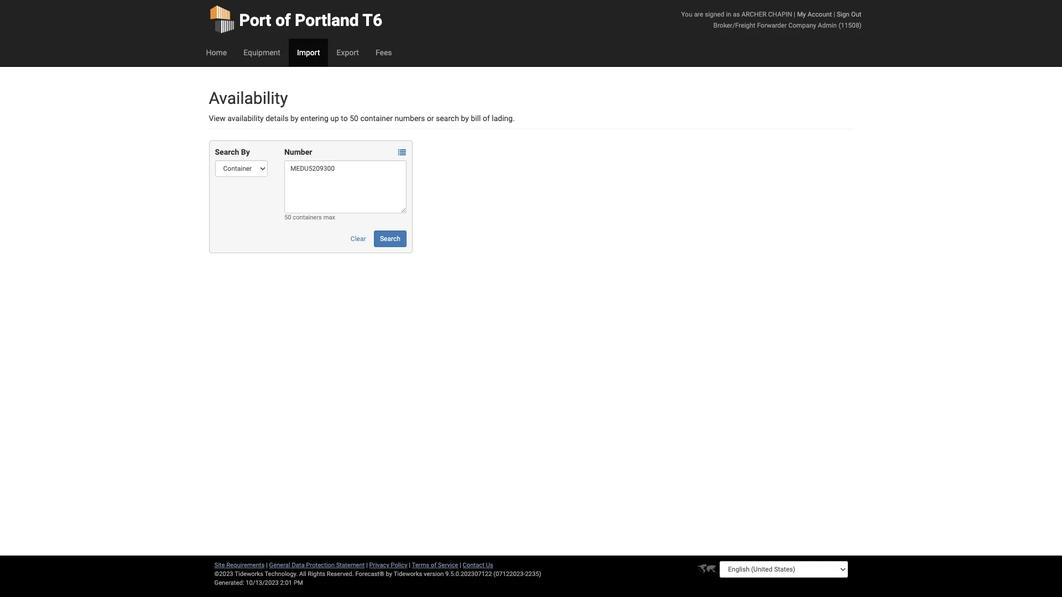 Task type: describe. For each thing, give the bounding box(es) containing it.
1 vertical spatial 50
[[284, 214, 291, 221]]

protection
[[306, 562, 335, 569]]

contact us link
[[463, 562, 493, 569]]

| left "my"
[[794, 11, 796, 18]]

company
[[789, 22, 817, 29]]

bill
[[471, 114, 481, 123]]

2:01
[[280, 580, 292, 587]]

data
[[292, 562, 305, 569]]

| up tideworks
[[409, 562, 411, 569]]

home
[[206, 48, 227, 57]]

or
[[427, 114, 434, 123]]

reserved.
[[327, 571, 354, 578]]

pm
[[294, 580, 303, 587]]

of inside the site requirements | general data protection statement | privacy policy | terms of service | contact us ©2023 tideworks technology. all rights reserved. forecast® by tideworks version 9.5.0.202307122 (07122023-2235) generated: 10/13/2023 2:01 pm
[[431, 562, 437, 569]]

port
[[239, 11, 271, 30]]

to
[[341, 114, 348, 123]]

all
[[299, 571, 306, 578]]

2 horizontal spatial of
[[483, 114, 490, 123]]

view availability details by entering up to 50 container numbers or search by bill of lading.
[[209, 114, 515, 123]]

forwarder
[[757, 22, 787, 29]]

chapin
[[769, 11, 793, 18]]

policy
[[391, 562, 408, 569]]

t6
[[363, 11, 382, 30]]

entering
[[301, 114, 329, 123]]

details
[[266, 114, 289, 123]]

portland
[[295, 11, 359, 30]]

port of portland t6
[[239, 11, 382, 30]]

service
[[438, 562, 458, 569]]

up
[[331, 114, 339, 123]]

| left the sign
[[834, 11, 836, 18]]

equipment button
[[235, 39, 289, 66]]

signed
[[705, 11, 725, 18]]

availability
[[209, 89, 288, 108]]

privacy
[[369, 562, 389, 569]]

version
[[424, 571, 444, 578]]

in
[[726, 11, 732, 18]]

search by
[[215, 148, 250, 157]]

availability
[[228, 114, 264, 123]]

search for search
[[380, 235, 401, 243]]

are
[[694, 11, 704, 18]]

search button
[[374, 231, 407, 247]]

us
[[486, 562, 493, 569]]

import
[[297, 48, 320, 57]]

Number text field
[[284, 160, 407, 214]]

0 vertical spatial 50
[[350, 114, 359, 123]]

2 horizontal spatial by
[[461, 114, 469, 123]]

©2023 tideworks
[[214, 571, 263, 578]]

out
[[852, 11, 862, 18]]

privacy policy link
[[369, 562, 408, 569]]

site
[[214, 562, 225, 569]]

fees
[[376, 48, 392, 57]]

0 horizontal spatial of
[[276, 11, 291, 30]]

(11508)
[[839, 22, 862, 29]]

numbers
[[395, 114, 425, 123]]

search
[[436, 114, 459, 123]]



Task type: locate. For each thing, give the bounding box(es) containing it.
show list image
[[398, 149, 406, 157]]

admin
[[818, 22, 837, 29]]

0 horizontal spatial by
[[291, 114, 299, 123]]

| up forecast®
[[366, 562, 368, 569]]

|
[[794, 11, 796, 18], [834, 11, 836, 18], [266, 562, 268, 569], [366, 562, 368, 569], [409, 562, 411, 569], [460, 562, 461, 569]]

50 left containers
[[284, 214, 291, 221]]

search for search by
[[215, 148, 239, 157]]

sign
[[837, 11, 850, 18]]

rights
[[308, 571, 325, 578]]

1 vertical spatial search
[[380, 235, 401, 243]]

archer
[[742, 11, 767, 18]]

(07122023-
[[494, 571, 525, 578]]

tideworks
[[394, 571, 422, 578]]

you are signed in as archer chapin | my account | sign out broker/freight forwarder company admin (11508)
[[682, 11, 862, 29]]

terms
[[412, 562, 429, 569]]

1 horizontal spatial search
[[380, 235, 401, 243]]

by
[[241, 148, 250, 157]]

sign out link
[[837, 11, 862, 18]]

forecast®
[[356, 571, 385, 578]]

lading.
[[492, 114, 515, 123]]

| left general
[[266, 562, 268, 569]]

requirements
[[226, 562, 265, 569]]

generated:
[[214, 580, 244, 587]]

of
[[276, 11, 291, 30], [483, 114, 490, 123], [431, 562, 437, 569]]

0 vertical spatial of
[[276, 11, 291, 30]]

clear
[[351, 235, 366, 243]]

contact
[[463, 562, 485, 569]]

fees button
[[367, 39, 400, 66]]

general data protection statement link
[[269, 562, 365, 569]]

50 containers max
[[284, 214, 335, 221]]

statement
[[336, 562, 365, 569]]

you
[[682, 11, 693, 18]]

50 right the to
[[350, 114, 359, 123]]

by down privacy policy link
[[386, 571, 392, 578]]

account
[[808, 11, 832, 18]]

by inside the site requirements | general data protection statement | privacy policy | terms of service | contact us ©2023 tideworks technology. all rights reserved. forecast® by tideworks version 9.5.0.202307122 (07122023-2235) generated: 10/13/2023 2:01 pm
[[386, 571, 392, 578]]

as
[[733, 11, 740, 18]]

by left bill
[[461, 114, 469, 123]]

site requirements | general data protection statement | privacy policy | terms of service | contact us ©2023 tideworks technology. all rights reserved. forecast® by tideworks version 9.5.0.202307122 (07122023-2235) generated: 10/13/2023 2:01 pm
[[214, 562, 541, 587]]

search left by
[[215, 148, 239, 157]]

terms of service link
[[412, 562, 458, 569]]

clear button
[[345, 231, 372, 247]]

2 vertical spatial of
[[431, 562, 437, 569]]

export
[[337, 48, 359, 57]]

2235)
[[525, 571, 541, 578]]

home button
[[198, 39, 235, 66]]

search inside 'search' button
[[380, 235, 401, 243]]

search
[[215, 148, 239, 157], [380, 235, 401, 243]]

view
[[209, 114, 226, 123]]

container
[[361, 114, 393, 123]]

0 vertical spatial search
[[215, 148, 239, 157]]

of right bill
[[483, 114, 490, 123]]

| up '9.5.0.202307122'
[[460, 562, 461, 569]]

equipment
[[244, 48, 281, 57]]

search right clear button
[[380, 235, 401, 243]]

1 horizontal spatial by
[[386, 571, 392, 578]]

1 horizontal spatial 50
[[350, 114, 359, 123]]

by right details
[[291, 114, 299, 123]]

export button
[[328, 39, 367, 66]]

of right port
[[276, 11, 291, 30]]

9.5.0.202307122
[[446, 571, 492, 578]]

general
[[269, 562, 290, 569]]

0 horizontal spatial search
[[215, 148, 239, 157]]

port of portland t6 link
[[209, 0, 382, 39]]

import button
[[289, 39, 328, 66]]

1 vertical spatial of
[[483, 114, 490, 123]]

50
[[350, 114, 359, 123], [284, 214, 291, 221]]

number
[[284, 148, 312, 157]]

containers
[[293, 214, 322, 221]]

technology.
[[265, 571, 298, 578]]

0 horizontal spatial 50
[[284, 214, 291, 221]]

by
[[291, 114, 299, 123], [461, 114, 469, 123], [386, 571, 392, 578]]

10/13/2023
[[246, 580, 279, 587]]

site requirements link
[[214, 562, 265, 569]]

broker/freight
[[714, 22, 756, 29]]

of up version
[[431, 562, 437, 569]]

my
[[797, 11, 806, 18]]

my account link
[[797, 11, 832, 18]]

1 horizontal spatial of
[[431, 562, 437, 569]]

max
[[324, 214, 335, 221]]



Task type: vqa. For each thing, say whether or not it's contained in the screenshot.
Log
no



